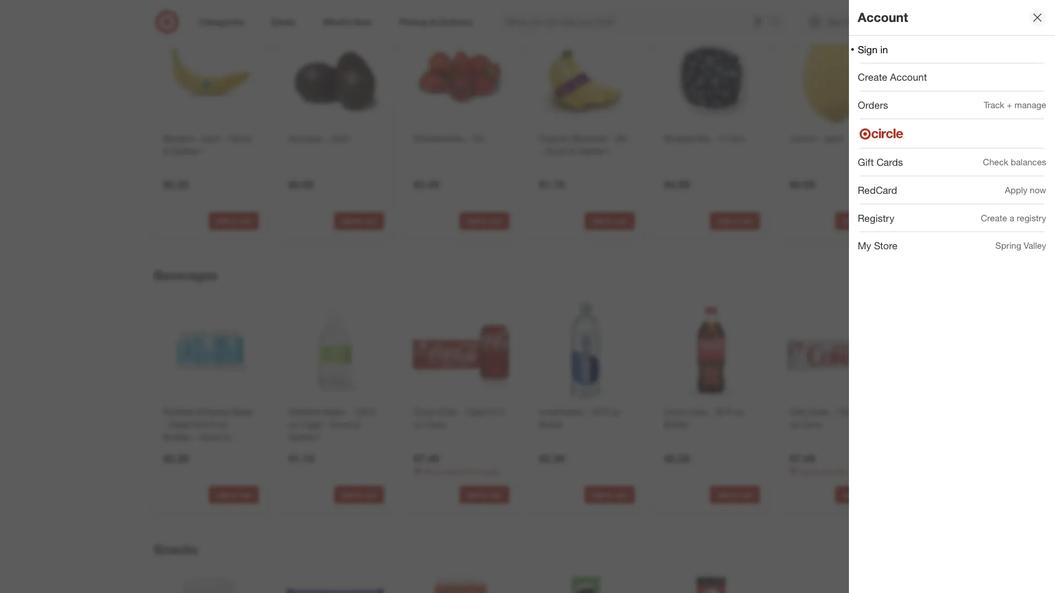 Task type: vqa. For each thing, say whether or not it's contained in the screenshot.
the $2.39
yes



Task type: locate. For each thing, give the bounding box(es) containing it.
2 $2.29 from the left
[[163, 453, 189, 465]]

account
[[858, 10, 908, 25], [890, 71, 927, 83]]

128
[[353, 407, 368, 418]]

organic bananas - 2lb - good & gather™ image
[[537, 28, 635, 126], [537, 28, 635, 126]]

sign
[[828, 17, 843, 27], [858, 43, 878, 55]]

blueberries - 11.2oz image
[[662, 28, 760, 126], [662, 28, 760, 126]]

12- for diet coke - 12pk/12 fl oz cans
[[790, 478, 800, 486]]

2 buy 3 save 40% on soda 12-pks button from the left
[[790, 468, 885, 486]]

1 3 from the left
[[438, 468, 442, 476]]

each for $0.25
[[201, 133, 221, 144]]

0 horizontal spatial $7.49
[[414, 452, 439, 465]]

0 horizontal spatial bottle
[[539, 420, 562, 430]]

registry
[[1017, 213, 1046, 223]]

buy 3 save 40% on soda 12-pks
[[414, 468, 498, 486], [790, 468, 874, 486]]

water
[[231, 407, 254, 418], [322, 407, 345, 418]]

check
[[983, 157, 1008, 168]]

2 pks from the left
[[800, 478, 810, 486]]

1 $7.49 from the left
[[414, 452, 439, 465]]

oreo chocolate sandwich cookies image
[[286, 576, 384, 593], [286, 576, 384, 593]]

gather™ down bottles at the bottom of the page
[[163, 445, 195, 455]]

1 horizontal spatial 20
[[715, 407, 725, 418]]

0 horizontal spatial $2.29
[[163, 453, 189, 465]]

fl for diet coke - 12pk/12 fl oz cans
[[871, 407, 876, 418]]

cart for $3.49
[[489, 217, 502, 225]]

1 horizontal spatial on
[[850, 468, 858, 476]]

1 coca- from the left
[[414, 407, 438, 418]]

2 20 from the left
[[715, 407, 725, 418]]

$7.49
[[414, 452, 439, 465], [790, 452, 815, 465]]

buy 3 save 40% on soda 12-pks button
[[414, 468, 509, 486], [790, 468, 885, 486]]

pepperidge farm goldfish cheddar crackers image
[[161, 576, 259, 593], [161, 576, 259, 593]]

0 vertical spatial in
[[845, 17, 851, 27]]

1 horizontal spatial $2.29
[[664, 452, 690, 465]]

0 horizontal spatial soda
[[484, 468, 498, 476]]

cart for $0.69
[[865, 217, 878, 225]]

2 horizontal spatial each
[[825, 133, 844, 144]]

1 buy from the left
[[425, 468, 436, 476]]

avocado - each
[[288, 133, 350, 144]]

& down 128
[[354, 420, 360, 430]]

$4.99
[[664, 178, 690, 191]]

1 on from the left
[[474, 468, 482, 476]]

drinking
[[196, 407, 228, 418]]

purified drinking water - 24pk/16.9 fl oz bottles - good & gather™ image
[[161, 302, 259, 400], [161, 302, 259, 400]]

0 horizontal spatial buy
[[425, 468, 436, 476]]

track
[[984, 100, 1004, 110]]

1 horizontal spatial cola
[[689, 407, 707, 418]]

save for coke
[[819, 468, 833, 476]]

0 horizontal spatial 12-
[[414, 478, 424, 486]]

cart for $2.39
[[615, 491, 627, 499]]

1 horizontal spatial bottle
[[664, 420, 688, 430]]

apply now
[[1005, 185, 1046, 195]]

2 buy from the left
[[801, 468, 812, 476]]

fl inside distilled water - 128 fl oz (1gal) - good & gather™
[[371, 407, 375, 418]]

diet coke - 12pk/12 fl oz cans image
[[787, 302, 885, 400], [787, 302, 885, 400]]

2 buy 3 save 40% on soda 12-pks from the left
[[790, 468, 874, 486]]

& inside purified drinking water - 24pk/16.9 fl oz bottles - good & gather™ $2.29
[[224, 432, 229, 443]]

1 horizontal spatial sign in
[[858, 43, 888, 55]]

1 horizontal spatial create
[[981, 213, 1007, 223]]

0 horizontal spatial cola
[[438, 407, 456, 418]]

cola inside the coca-cola - 12pk/12 fl oz cans
[[438, 407, 456, 418]]

spring
[[995, 240, 1021, 251]]

add to cart
[[216, 217, 252, 225], [341, 217, 377, 225], [467, 217, 502, 225], [592, 217, 627, 225], [717, 217, 753, 225], [843, 217, 878, 225], [216, 491, 252, 499], [341, 491, 377, 499], [467, 491, 502, 499], [592, 491, 627, 499], [717, 491, 753, 499], [843, 491, 878, 499]]

0 vertical spatial sign in link
[[800, 10, 868, 34]]

to for $0.69
[[857, 217, 863, 225]]

& inside organic bananas - 2lb - good & gather™
[[570, 146, 575, 156]]

add
[[216, 217, 229, 225], [341, 217, 354, 225], [467, 217, 479, 225], [592, 217, 605, 225], [717, 217, 730, 225], [843, 217, 855, 225], [216, 491, 229, 499], [341, 491, 354, 499], [467, 491, 479, 499], [592, 491, 605, 499], [717, 491, 730, 499], [843, 491, 855, 499]]

0 horizontal spatial 40%
[[459, 468, 472, 476]]

water right drinking
[[231, 407, 254, 418]]

add to cart button for $0.69
[[835, 212, 885, 230]]

add to cart for $4.99
[[717, 217, 753, 225]]

sign in
[[828, 17, 851, 27], [858, 43, 888, 55]]

2 cans from the left
[[801, 420, 821, 430]]

3
[[438, 468, 442, 476], [814, 468, 818, 476]]

& down banana
[[163, 146, 169, 156]]

each inside banana - each - good & gather™
[[201, 133, 221, 144]]

2 12pk/12 from the left
[[837, 407, 869, 418]]

cola for bottle
[[689, 407, 707, 418]]

add to cart for $0.95
[[341, 217, 377, 225]]

12pk/12 inside the coca-cola - 12pk/12 fl oz cans
[[464, 407, 497, 418]]

$0.69
[[790, 178, 815, 191]]

cans inside diet coke - 12pk/12 fl oz cans
[[801, 420, 821, 430]]

cans for cola
[[425, 420, 446, 430]]

$2.29 down bottles at the bottom of the page
[[163, 453, 189, 465]]

on for coca-cola - 12pk/12 fl oz cans
[[474, 468, 482, 476]]

1 bottle from the left
[[539, 420, 562, 430]]

1 12- from the left
[[414, 478, 424, 486]]

oz for coca-cola - 20 fl oz bottle
[[734, 407, 743, 418]]

pringles original flavored potato crisps chips - 5.2oz image
[[662, 576, 760, 593], [662, 576, 760, 593]]

gather™ down bananas
[[578, 146, 610, 156]]

1 water from the left
[[231, 407, 254, 418]]

coca- inside the coca-cola - 12pk/12 fl oz cans
[[414, 407, 438, 418]]

lemon - each link
[[790, 132, 883, 145]]

add to cart button for $3.49
[[459, 212, 509, 230]]

cart for $4.99
[[740, 217, 753, 225]]

1 horizontal spatial cans
[[801, 420, 821, 430]]

in
[[845, 17, 851, 27], [880, 43, 888, 55]]

orders
[[858, 99, 888, 111]]

add for $2.39
[[592, 491, 605, 499]]

add for $3.49
[[467, 217, 479, 225]]

each
[[201, 133, 221, 144], [331, 133, 350, 144], [825, 133, 844, 144]]

1 20 from the left
[[592, 407, 602, 418]]

1 save from the left
[[444, 468, 457, 476]]

1 soda from the left
[[484, 468, 498, 476]]

$2.39
[[539, 452, 564, 465]]

gather™ down banana
[[171, 146, 203, 156]]

valley
[[1024, 240, 1046, 251]]

1 vertical spatial in
[[880, 43, 888, 55]]

40% down coca-cola - 12pk/12 fl oz cans 'link'
[[459, 468, 472, 476]]

$2.29 inside purified drinking water - 24pk/16.9 fl oz bottles - good & gather™ $2.29
[[163, 453, 189, 465]]

1 horizontal spatial buy
[[801, 468, 812, 476]]

each for $0.69
[[825, 133, 844, 144]]

add to cart for $0.25
[[216, 217, 252, 225]]

water left 128
[[322, 407, 345, 418]]

coke
[[808, 407, 828, 418]]

12- for coca-cola - 12pk/12 fl oz cans
[[414, 478, 424, 486]]

oz inside distilled water - 128 fl oz (1gal) - good & gather™
[[288, 420, 298, 430]]

2 on from the left
[[850, 468, 858, 476]]

to for $1.19
[[356, 491, 362, 499]]

coca-cola - 12pk/12 fl oz cans image
[[412, 302, 509, 400], [412, 302, 509, 400]]

add to cart button for $0.95
[[334, 212, 384, 230]]

diet coke - 12pk/12 fl oz cans
[[790, 407, 876, 430]]

oz
[[611, 407, 620, 418], [734, 407, 743, 418], [218, 420, 227, 430], [288, 420, 298, 430], [414, 420, 423, 430], [790, 420, 799, 430]]

purified drinking water - 24pk/16.9 fl oz bottles - good & gather™ $2.29
[[163, 407, 254, 465]]

coca-cola - 12pk/12 fl oz cans
[[414, 407, 504, 430]]

coca-cola - 20 fl oz bottle image
[[662, 302, 760, 400], [662, 302, 760, 400]]

to for $0.95
[[356, 217, 362, 225]]

each right avocado on the top left of the page
[[331, 133, 350, 144]]

add to cart button
[[209, 212, 259, 230], [334, 212, 384, 230], [459, 212, 509, 230], [585, 212, 635, 230], [710, 212, 760, 230], [835, 212, 885, 230], [209, 486, 259, 504], [334, 486, 384, 504], [459, 486, 509, 504], [585, 486, 635, 504], [710, 486, 760, 504], [835, 486, 885, 504]]

0 horizontal spatial each
[[201, 133, 221, 144]]

40%
[[459, 468, 472, 476], [835, 468, 848, 476]]

distilled
[[288, 407, 320, 418]]

1 horizontal spatial pks
[[800, 478, 810, 486]]

add for $0.69
[[843, 217, 855, 225]]

0 horizontal spatial water
[[231, 407, 254, 418]]

0 horizontal spatial cans
[[425, 420, 446, 430]]

2 save from the left
[[819, 468, 833, 476]]

1 horizontal spatial each
[[331, 133, 350, 144]]

buy for coca-cola - 12pk/12 fl oz cans
[[425, 468, 436, 476]]

add for $1.19
[[341, 491, 354, 499]]

1 cans from the left
[[425, 420, 446, 430]]

gather™ inside organic bananas - 2lb - good & gather™
[[578, 146, 610, 156]]

$2.29 down coca-cola - 20 fl oz bottle
[[664, 452, 690, 465]]

12-
[[414, 478, 424, 486], [790, 478, 800, 486]]

1 horizontal spatial soda
[[859, 468, 874, 476]]

1 vertical spatial account
[[890, 71, 927, 83]]

1 horizontal spatial save
[[819, 468, 833, 476]]

strawberries - 1lb link
[[414, 132, 507, 145]]

2 cola from the left
[[689, 407, 707, 418]]

0 vertical spatial sign
[[828, 17, 843, 27]]

1 horizontal spatial in
[[880, 43, 888, 55]]

12pk/12 for diet coke - 12pk/12 fl oz cans
[[837, 407, 869, 418]]

oz inside the coca-cola - 12pk/12 fl oz cans
[[414, 420, 423, 430]]

distilled water - 128 fl oz (1gal) - good & gather™ image
[[286, 302, 384, 400], [286, 302, 384, 400]]

0 horizontal spatial create
[[858, 71, 887, 83]]

1 horizontal spatial buy 3 save 40% on soda 12-pks
[[790, 468, 874, 486]]

1 horizontal spatial coca-
[[664, 407, 689, 418]]

1 each from the left
[[201, 133, 221, 144]]

manage
[[1015, 100, 1046, 110]]

1 cola from the left
[[438, 407, 456, 418]]

1 horizontal spatial water
[[322, 407, 345, 418]]

0 horizontal spatial in
[[845, 17, 851, 27]]

track + manage
[[984, 100, 1046, 110]]

oz inside coca-cola - 20 fl oz bottle
[[734, 407, 743, 418]]

gift cards
[[858, 156, 903, 168]]

fl inside coca-cola - 20 fl oz bottle
[[727, 407, 732, 418]]

0 horizontal spatial buy 3 save 40% on soda 12-pks button
[[414, 468, 509, 486]]

oreo double stuf chocolate sandwich cookies image
[[787, 576, 885, 593], [787, 576, 885, 593]]

add to cart button for $4.99
[[710, 212, 760, 230]]

3 each from the left
[[825, 133, 844, 144]]

blueberries - 11.2oz link
[[664, 132, 758, 145]]

0 horizontal spatial sign in
[[828, 17, 851, 27]]

2 soda from the left
[[859, 468, 874, 476]]

2 40% from the left
[[835, 468, 848, 476]]

& down drinking
[[224, 432, 229, 443]]

12pk/12 inside diet coke - 12pk/12 fl oz cans
[[837, 407, 869, 418]]

1 vertical spatial create
[[981, 213, 1007, 223]]

smartwater - 20 fl oz bottle
[[539, 407, 620, 430]]

banana - each - good & gather™ image
[[161, 28, 259, 126], [161, 28, 259, 126]]

lemon - each image
[[787, 28, 885, 126], [787, 28, 885, 126]]

bottle
[[539, 420, 562, 430], [664, 420, 688, 430]]

1 horizontal spatial $7.49
[[790, 452, 815, 465]]

0 horizontal spatial pks
[[424, 478, 434, 486]]

strawberries - 1lb image
[[412, 28, 509, 126], [412, 28, 509, 126]]

pringles sour cream & onion potato crisps chips - 5.5oz image
[[537, 576, 635, 593], [537, 576, 635, 593]]

beverages
[[154, 268, 217, 283]]

0 horizontal spatial buy 3 save 40% on soda 12-pks
[[414, 468, 498, 486]]

soda for diet coke - 12pk/12 fl oz cans
[[859, 468, 874, 476]]

0 horizontal spatial 20
[[592, 407, 602, 418]]

1 40% from the left
[[459, 468, 472, 476]]

save down diet coke - 12pk/12 fl oz cans
[[819, 468, 833, 476]]

1 vertical spatial sign
[[858, 43, 878, 55]]

3 for coca-cola - 12pk/12 fl oz cans
[[438, 468, 442, 476]]

2 bottle from the left
[[664, 420, 688, 430]]

create up orders in the right top of the page
[[858, 71, 887, 83]]

good inside purified drinking water - 24pk/16.9 fl oz bottles - good & gather™ $2.29
[[199, 432, 221, 443]]

1 buy 3 save 40% on soda 12-pks from the left
[[414, 468, 498, 486]]

add for $4.99
[[717, 217, 730, 225]]

1 vertical spatial sign in link
[[849, 36, 1055, 63]]

& down bananas
[[570, 146, 575, 156]]

cola inside coca-cola - 20 fl oz bottle
[[689, 407, 707, 418]]

banana - each - good & gather™
[[163, 133, 251, 156]]

2 each from the left
[[331, 133, 350, 144]]

cart
[[239, 217, 252, 225], [364, 217, 377, 225], [489, 217, 502, 225], [615, 217, 627, 225], [740, 217, 753, 225], [865, 217, 878, 225], [239, 491, 252, 499], [364, 491, 377, 499], [489, 491, 502, 499], [615, 491, 627, 499], [740, 491, 753, 499], [865, 491, 878, 499]]

a
[[1010, 213, 1014, 223]]

0 horizontal spatial save
[[444, 468, 457, 476]]

$2.29
[[664, 452, 690, 465], [163, 453, 189, 465]]

40% down diet coke - 12pk/12 fl oz cans link
[[835, 468, 848, 476]]

banana - each - good & gather™ link
[[163, 132, 257, 157]]

on for diet coke - 12pk/12 fl oz cans
[[850, 468, 858, 476]]

1 horizontal spatial 12-
[[790, 478, 800, 486]]

save for cola
[[444, 468, 457, 476]]

buy
[[425, 468, 436, 476], [801, 468, 812, 476]]

gather™
[[171, 146, 203, 156], [578, 146, 610, 156], [288, 432, 321, 443], [163, 445, 195, 455]]

$7.49 down diet
[[790, 452, 815, 465]]

spring valley
[[995, 240, 1046, 251]]

add to cart button for $0.25
[[209, 212, 259, 230]]

fl for coca-cola - 20 fl oz bottle
[[727, 407, 732, 418]]

on
[[474, 468, 482, 476], [850, 468, 858, 476]]

diet coke - 12pk/12 fl oz cans link
[[790, 406, 883, 431]]

avocado
[[288, 133, 323, 144]]

2 coca- from the left
[[664, 407, 689, 418]]

avocado - each image
[[286, 28, 384, 126], [286, 28, 384, 126]]

search
[[765, 18, 792, 28]]

cart for $0.25
[[239, 217, 252, 225]]

fl inside the coca-cola - 12pk/12 fl oz cans
[[499, 407, 504, 418]]

good inside distilled water - 128 fl oz (1gal) - good & gather™
[[330, 420, 352, 430]]

2 12- from the left
[[790, 478, 800, 486]]

1 horizontal spatial 40%
[[835, 468, 848, 476]]

oz inside diet coke - 12pk/12 fl oz cans
[[790, 420, 799, 430]]

cart for $1.79
[[615, 217, 627, 225]]

buy 3 save 40% on soda 12-pks for coke
[[790, 468, 874, 486]]

add for $1.79
[[592, 217, 605, 225]]

2 water from the left
[[322, 407, 345, 418]]

1 buy 3 save 40% on soda 12-pks button from the left
[[414, 468, 509, 486]]

2 $7.49 from the left
[[790, 452, 815, 465]]

check balances
[[983, 157, 1046, 168]]

0 horizontal spatial on
[[474, 468, 482, 476]]

3 for diet coke - 12pk/12 fl oz cans
[[814, 468, 818, 476]]

each right 'lemon'
[[825, 133, 844, 144]]

fl inside diet coke - 12pk/12 fl oz cans
[[871, 407, 876, 418]]

cola
[[438, 407, 456, 418], [689, 407, 707, 418]]

buy 3 save 40% on soda 12-pks for cola
[[414, 468, 498, 486]]

buy 3 save 40% on soda 12-pks button for coke
[[790, 468, 885, 486]]

buy for diet coke - 12pk/12 fl oz cans
[[801, 468, 812, 476]]

add to cart button for $2.39
[[585, 486, 635, 504]]

smartwater - 20 fl oz bottle image
[[537, 302, 635, 400], [537, 302, 635, 400]]

1 12pk/12 from the left
[[464, 407, 497, 418]]

24pk/16.9
[[169, 420, 209, 430]]

add to cart for $3.49
[[467, 217, 502, 225]]

1 horizontal spatial 12pk/12
[[837, 407, 869, 418]]

to for $1.79
[[606, 217, 613, 225]]

0 horizontal spatial coca-
[[414, 407, 438, 418]]

1 horizontal spatial buy 3 save 40% on soda 12-pks button
[[790, 468, 885, 486]]

0 horizontal spatial 3
[[438, 468, 442, 476]]

cans
[[425, 420, 446, 430], [801, 420, 821, 430]]

2 3 from the left
[[814, 468, 818, 476]]

bottle inside coca-cola - 20 fl oz bottle
[[664, 420, 688, 430]]

snacks
[[154, 542, 198, 557]]

distilled water - 128 fl oz (1gal) - good & gather™
[[288, 407, 375, 443]]

- inside coca-cola - 20 fl oz bottle
[[709, 407, 713, 418]]

sign in link
[[800, 10, 868, 34], [849, 36, 1055, 63]]

strawberries - 1lb
[[414, 133, 484, 144]]

&
[[163, 146, 169, 156], [570, 146, 575, 156], [354, 420, 360, 430], [224, 432, 229, 443]]

cans inside the coca-cola - 12pk/12 fl oz cans
[[425, 420, 446, 430]]

add to cart for $0.69
[[843, 217, 878, 225]]

1 horizontal spatial 3
[[814, 468, 818, 476]]

pks
[[424, 478, 434, 486], [800, 478, 810, 486]]

to
[[230, 217, 237, 225], [356, 217, 362, 225], [481, 217, 487, 225], [606, 217, 613, 225], [732, 217, 738, 225], [857, 217, 863, 225], [230, 491, 237, 499], [356, 491, 362, 499], [481, 491, 487, 499], [606, 491, 613, 499], [732, 491, 738, 499], [857, 491, 863, 499]]

1 vertical spatial sign in
[[858, 43, 888, 55]]

buy 3 save 40% on soda 12-pks button for cola
[[414, 468, 509, 486]]

0 vertical spatial create
[[858, 71, 887, 83]]

pepperidge farm goldfish flavor blasted extra cheddar snack crackers image
[[412, 576, 509, 593], [412, 576, 509, 593]]

water inside purified drinking water - 24pk/16.9 fl oz bottles - good & gather™ $2.29
[[231, 407, 254, 418]]

1 pks from the left
[[424, 478, 434, 486]]

add to cart for $2.39
[[592, 491, 627, 499]]

0 vertical spatial sign in
[[828, 17, 851, 27]]

create left a
[[981, 213, 1007, 223]]

gather™ down (1gal)
[[288, 432, 321, 443]]

save
[[444, 468, 457, 476], [819, 468, 833, 476]]

1 horizontal spatial sign
[[858, 43, 878, 55]]

fl inside purified drinking water - 24pk/16.9 fl oz bottles - good & gather™ $2.29
[[211, 420, 216, 430]]

save down the coca-cola - 12pk/12 fl oz cans
[[444, 468, 457, 476]]

add to cart for $2.29
[[717, 491, 753, 499]]

each right banana
[[201, 133, 221, 144]]

to for $4.99
[[732, 217, 738, 225]]

40% for coca-cola - 12pk/12 fl oz cans
[[459, 468, 472, 476]]

0 horizontal spatial 12pk/12
[[464, 407, 497, 418]]

$7.49 down the coca-cola - 12pk/12 fl oz cans
[[414, 452, 439, 465]]

coca- inside coca-cola - 20 fl oz bottle
[[664, 407, 689, 418]]



Task type: describe. For each thing, give the bounding box(es) containing it.
lemon - each
[[790, 133, 844, 144]]

oz inside purified drinking water - 24pk/16.9 fl oz bottles - good & gather™ $2.29
[[218, 420, 227, 430]]

fl for coca-cola - 12pk/12 fl oz cans
[[499, 407, 504, 418]]

add to cart button for $2.29
[[710, 486, 760, 504]]

coca-cola - 20 fl oz bottle
[[664, 407, 743, 430]]

40% for diet coke - 12pk/12 fl oz cans
[[835, 468, 848, 476]]

search button
[[765, 10, 792, 36]]

12pk/12 for coca-cola - 12pk/12 fl oz cans
[[464, 407, 497, 418]]

balances
[[1011, 157, 1046, 168]]

oz for diet coke - 12pk/12 fl oz cans
[[790, 420, 799, 430]]

oz for distilled water - 128 fl oz (1gal) - good & gather™
[[288, 420, 298, 430]]

fl inside the smartwater - 20 fl oz bottle
[[604, 407, 609, 418]]

$1.19
[[288, 453, 314, 465]]

each for $0.95
[[331, 133, 350, 144]]

gather™ inside purified drinking water - 24pk/16.9 fl oz bottles - good & gather™ $2.29
[[163, 445, 195, 455]]

purified
[[163, 407, 193, 418]]

good inside banana - each - good & gather™
[[229, 133, 251, 144]]

strawberries
[[414, 133, 464, 144]]

20 inside coca-cola - 20 fl oz bottle
[[715, 407, 725, 418]]

0 horizontal spatial sign
[[828, 17, 843, 27]]

water inside distilled water - 128 fl oz (1gal) - good & gather™
[[322, 407, 345, 418]]

- inside diet coke - 12pk/12 fl oz cans
[[831, 407, 834, 418]]

cart for $1.19
[[364, 491, 377, 499]]

sign inside the "account" dialog
[[858, 43, 878, 55]]

What can we help you find? suggestions appear below search field
[[500, 10, 773, 34]]

pks for coca-cola - 12pk/12 fl oz cans
[[424, 478, 434, 486]]

$7.49 for coca-cola - 12pk/12 fl oz cans
[[414, 452, 439, 465]]

distilled water - 128 fl oz (1gal) - good & gather™ link
[[288, 406, 382, 444]]

cart for $2.29
[[740, 491, 753, 499]]

$3.49
[[414, 178, 439, 191]]

oz inside the smartwater - 20 fl oz bottle
[[611, 407, 620, 418]]

my store
[[858, 240, 898, 252]]

to for $3.49
[[481, 217, 487, 225]]

add to cart for $1.19
[[341, 491, 377, 499]]

$0.25
[[163, 178, 189, 191]]

store
[[874, 240, 898, 252]]

0 vertical spatial account
[[858, 10, 908, 25]]

soda for coca-cola - 12pk/12 fl oz cans
[[484, 468, 498, 476]]

fl for distilled water - 128 fl oz (1gal) - good & gather™
[[371, 407, 375, 418]]

cans for coke
[[801, 420, 821, 430]]

add to cart button for $1.19
[[334, 486, 384, 504]]

add for $0.95
[[341, 217, 354, 225]]

coca-cola - 20 fl oz bottle link
[[664, 406, 758, 431]]

oz for coca-cola - 12pk/12 fl oz cans
[[414, 420, 423, 430]]

avocado - each link
[[288, 132, 382, 145]]

create for create a registry
[[981, 213, 1007, 223]]

blueberries
[[664, 133, 710, 144]]

2lb
[[615, 133, 627, 144]]

pks for diet coke - 12pk/12 fl oz cans
[[800, 478, 810, 486]]

organic
[[539, 133, 570, 144]]

good inside organic bananas - 2lb - good & gather™
[[545, 146, 567, 156]]

account dialog
[[849, 0, 1055, 593]]

lemon
[[790, 133, 817, 144]]

banana
[[163, 133, 193, 144]]

bottles
[[163, 432, 191, 443]]

cart for $0.95
[[364, 217, 377, 225]]

coca-cola - 12pk/12 fl oz cans link
[[414, 406, 507, 431]]

cards
[[877, 156, 903, 168]]

bananas
[[572, 133, 607, 144]]

apply
[[1005, 185, 1027, 195]]

$1.79
[[539, 178, 564, 191]]

- inside the smartwater - 20 fl oz bottle
[[586, 407, 590, 418]]

$0.95
[[288, 178, 314, 191]]

create for create account
[[858, 71, 887, 83]]

(1gal)
[[300, 420, 321, 430]]

add for $2.29
[[717, 491, 730, 499]]

1lb
[[472, 133, 484, 144]]

gather™ inside distilled water - 128 fl oz (1gal) - good & gather™
[[288, 432, 321, 443]]

add to cart button for $1.79
[[585, 212, 635, 230]]

now
[[1030, 185, 1046, 195]]

add to cart for $1.79
[[592, 217, 627, 225]]

1 $2.29 from the left
[[664, 452, 690, 465]]

cola for cans
[[438, 407, 456, 418]]

+
[[1007, 100, 1012, 110]]

create account
[[858, 71, 927, 83]]

to for $2.39
[[606, 491, 613, 499]]

in inside the "account" dialog
[[880, 43, 888, 55]]

gift
[[858, 156, 874, 168]]

11.2oz
[[718, 133, 744, 144]]

my
[[858, 240, 871, 252]]

gather™ inside banana - each - good & gather™
[[171, 146, 203, 156]]

sign in inside the "account" dialog
[[858, 43, 888, 55]]

redcard
[[858, 184, 897, 196]]

bottle inside the smartwater - 20 fl oz bottle
[[539, 420, 562, 430]]

& inside banana - each - good & gather™
[[163, 146, 169, 156]]

to for $2.29
[[732, 491, 738, 499]]

create account link
[[849, 64, 1055, 91]]

add for $0.25
[[216, 217, 229, 225]]

smartwater
[[539, 407, 584, 418]]

- inside the coca-cola - 12pk/12 fl oz cans
[[459, 407, 462, 418]]

coca- for cans
[[414, 407, 438, 418]]

organic bananas - 2lb - good & gather™
[[539, 133, 627, 156]]

create a registry
[[981, 213, 1046, 223]]

coca- for bottle
[[664, 407, 689, 418]]

smartwater - 20 fl oz bottle link
[[539, 406, 632, 431]]

$7.49 for diet coke - 12pk/12 fl oz cans
[[790, 452, 815, 465]]

blueberries - 11.2oz
[[664, 133, 744, 144]]

registry
[[858, 212, 894, 224]]

diet
[[790, 407, 805, 418]]

purified drinking water - 24pk/16.9 fl oz bottles - good & gather™ link
[[163, 406, 257, 455]]

20 inside the smartwater - 20 fl oz bottle
[[592, 407, 602, 418]]

to for $0.25
[[230, 217, 237, 225]]

organic bananas - 2lb - good & gather™ link
[[539, 132, 632, 157]]

& inside distilled water - 128 fl oz (1gal) - good & gather™
[[354, 420, 360, 430]]



